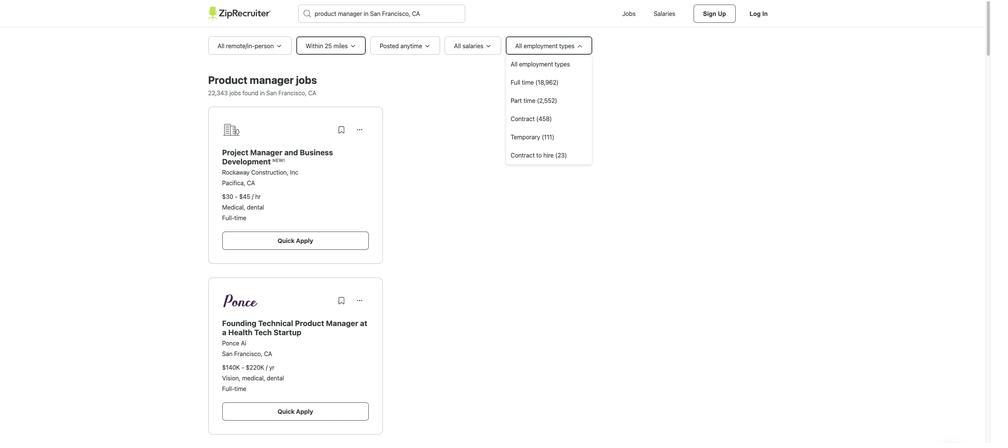 Task type: locate. For each thing, give the bounding box(es) containing it.
0 vertical spatial jobs
[[296, 74, 317, 86]]

sign up
[[703, 11, 726, 17]]

/ left yr
[[266, 364, 268, 371]]

all employment types
[[515, 43, 575, 49], [511, 61, 570, 68]]

full- down vision,
[[222, 385, 235, 392]]

2 quick apply button from the top
[[222, 402, 369, 421]]

apply
[[296, 237, 313, 244], [296, 408, 313, 415]]

2 full- from the top
[[222, 385, 235, 392]]

dental inside $30 - $45 / hr medical, dental full-time
[[247, 204, 264, 211]]

founding technical product manager at a health tech startup ponce ai san francisco, ca
[[222, 319, 368, 357]]

francisco, inside product manager jobs 22,343 jobs found in san francisco,  ca
[[278, 90, 307, 96]]

quick apply button
[[222, 232, 369, 250], [222, 402, 369, 421]]

/ for project manager and business development
[[252, 193, 254, 200]]

None button
[[351, 121, 369, 139], [351, 292, 369, 310], [351, 121, 369, 139], [351, 292, 369, 310]]

up
[[718, 11, 726, 17]]

1 vertical spatial dental
[[267, 375, 284, 382]]

pacifica,
[[222, 180, 245, 186]]

0 vertical spatial francisco,
[[278, 90, 307, 96]]

all up full
[[511, 61, 518, 68]]

0 vertical spatial all employment types
[[515, 43, 575, 49]]

product up startup
[[295, 319, 324, 328]]

development
[[222, 157, 271, 166]]

1 vertical spatial full-
[[222, 385, 235, 392]]

quick apply button for project manager and business development
[[222, 232, 369, 250]]

business
[[300, 148, 333, 157]]

1 vertical spatial apply
[[296, 408, 313, 415]]

0 horizontal spatial manager
[[250, 148, 283, 157]]

startup
[[274, 328, 302, 337]]

- right the $140k at the bottom of page
[[242, 364, 244, 371]]

0 vertical spatial dental
[[247, 204, 264, 211]]

1 vertical spatial manager
[[326, 319, 358, 328]]

1 vertical spatial quick apply
[[278, 408, 313, 415]]

product up the 22,343
[[208, 74, 248, 86]]

employment inside button
[[519, 61, 553, 68]]

0 vertical spatial full-
[[222, 214, 235, 221]]

all employment types inside button
[[511, 61, 570, 68]]

time inside $30 - $45 / hr medical, dental full-time
[[235, 214, 246, 221]]

all inside popup button
[[515, 43, 522, 49]]

project
[[222, 148, 249, 157]]

quick apply
[[278, 237, 313, 244], [278, 408, 313, 415]]

san right in
[[266, 90, 277, 96]]

0 vertical spatial san
[[266, 90, 277, 96]]

1 vertical spatial types
[[555, 61, 570, 68]]

log in
[[750, 11, 768, 17]]

/
[[252, 193, 254, 200], [266, 364, 268, 371]]

time down vision,
[[235, 385, 246, 392]]

employment for all employment types popup button
[[524, 43, 558, 49]]

inc
[[290, 169, 298, 176]]

employment
[[524, 43, 558, 49], [519, 61, 553, 68]]

all left salaries
[[454, 43, 461, 49]]

jobs right manager at left
[[296, 74, 317, 86]]

founding technical product manager at a health tech startup link
[[222, 319, 368, 337]]

(111)
[[542, 134, 555, 140]]

medical,
[[242, 375, 265, 382]]

manager
[[250, 148, 283, 157], [326, 319, 358, 328]]

1 horizontal spatial product
[[295, 319, 324, 328]]

all for all remote/in-person dropdown button
[[218, 43, 225, 49]]

0 vertical spatial /
[[252, 193, 254, 200]]

dental down yr
[[267, 375, 284, 382]]

1 quick apply button from the top
[[222, 232, 369, 250]]

/ inside $30 - $45 / hr medical, dental full-time
[[252, 193, 254, 200]]

1 vertical spatial /
[[266, 364, 268, 371]]

1 horizontal spatial dental
[[267, 375, 284, 382]]

0 vertical spatial save job for later image
[[337, 125, 346, 134]]

types
[[560, 43, 575, 49], [555, 61, 570, 68]]

0 vertical spatial -
[[235, 193, 238, 200]]

contract for contract to hire (23)
[[511, 152, 535, 159]]

1 vertical spatial ca
[[247, 180, 255, 186]]

full- inside $140k - $220k / yr vision, medical, dental full-time
[[222, 385, 235, 392]]

full-
[[222, 214, 235, 221], [222, 385, 235, 392]]

full time (18,962) button
[[506, 73, 592, 91]]

types up the full time (18,962) button
[[555, 61, 570, 68]]

0 vertical spatial manager
[[250, 148, 283, 157]]

time right full
[[522, 79, 534, 86]]

0 horizontal spatial ca
[[247, 180, 255, 186]]

0 vertical spatial product
[[208, 74, 248, 86]]

all left remote/in-
[[218, 43, 225, 49]]

contract inside contract (458) button
[[511, 115, 535, 122]]

found
[[243, 90, 258, 96]]

0 vertical spatial contract
[[511, 115, 535, 122]]

0 vertical spatial apply
[[296, 237, 313, 244]]

1 vertical spatial francisco,
[[234, 350, 263, 357]]

employment inside popup button
[[524, 43, 558, 49]]

2 save job for later image from the top
[[337, 296, 346, 305]]

all employment types button
[[506, 55, 592, 73]]

rockaway
[[222, 169, 250, 176]]

dental down hr
[[247, 204, 264, 211]]

types up all employment types button
[[560, 43, 575, 49]]

0 horizontal spatial dental
[[247, 204, 264, 211]]

1 horizontal spatial manager
[[326, 319, 358, 328]]

2 horizontal spatial ca
[[308, 90, 316, 96]]

all employment types up full time (18,962)
[[511, 61, 570, 68]]

1 full- from the top
[[222, 214, 235, 221]]

$140k - $220k / yr vision, medical, dental full-time
[[222, 364, 284, 392]]

$140k
[[222, 364, 240, 371]]

save job for later image
[[337, 125, 346, 134], [337, 296, 346, 305]]

time
[[522, 79, 534, 86], [524, 97, 536, 104], [235, 214, 246, 221], [235, 385, 246, 392]]

1 contract from the top
[[511, 115, 535, 122]]

1 vertical spatial -
[[242, 364, 244, 371]]

contract up temporary
[[511, 115, 535, 122]]

1 vertical spatial contract
[[511, 152, 535, 159]]

1 vertical spatial save job for later image
[[337, 296, 346, 305]]

1 vertical spatial quick apply button
[[222, 402, 369, 421]]

remote/in-
[[226, 43, 255, 49]]

in
[[260, 90, 265, 96]]

types inside button
[[555, 61, 570, 68]]

- right $30
[[235, 193, 238, 200]]

all employment types button
[[506, 36, 593, 55]]

Search job title or keyword search field
[[299, 5, 465, 22]]

at
[[360, 319, 368, 328]]

all salaries
[[454, 43, 484, 49]]

san down ponce on the left
[[222, 350, 233, 357]]

2 vertical spatial ca
[[264, 350, 272, 357]]

within
[[306, 43, 323, 49]]

- inside $140k - $220k / yr vision, medical, dental full-time
[[242, 364, 244, 371]]

quick apply for project manager and business development
[[278, 237, 313, 244]]

manager up new! at the left top of page
[[250, 148, 283, 157]]

project manager and business development
[[222, 148, 333, 166]]

francisco,
[[278, 90, 307, 96], [234, 350, 263, 357]]

1 vertical spatial quick
[[278, 408, 295, 415]]

contract (458)
[[511, 115, 552, 122]]

construction,
[[251, 169, 289, 176]]

jobs left "found"
[[229, 90, 241, 96]]

all inside button
[[511, 61, 518, 68]]

all salaries button
[[445, 36, 501, 55]]

dental
[[247, 204, 264, 211], [267, 375, 284, 382]]

0 horizontal spatial product
[[208, 74, 248, 86]]

jobs
[[623, 10, 636, 17]]

we found 22,343+ open positions dialog
[[0, 0, 986, 443]]

contract left 'to'
[[511, 152, 535, 159]]

product
[[208, 74, 248, 86], [295, 319, 324, 328]]

quick for project manager and business development
[[278, 237, 295, 244]]

1 horizontal spatial /
[[266, 364, 268, 371]]

time down medical,
[[235, 214, 246, 221]]

employment up all employment types button
[[524, 43, 558, 49]]

1 horizontal spatial ca
[[264, 350, 272, 357]]

apply for project manager and business development
[[296, 237, 313, 244]]

0 horizontal spatial jobs
[[229, 90, 241, 96]]

0 vertical spatial employment
[[524, 43, 558, 49]]

manager left "at"
[[326, 319, 358, 328]]

2 contract from the top
[[511, 152, 535, 159]]

/ inside $140k - $220k / yr vision, medical, dental full-time
[[266, 364, 268, 371]]

1 vertical spatial employment
[[519, 61, 553, 68]]

1 quick apply from the top
[[278, 237, 313, 244]]

2 quick apply from the top
[[278, 408, 313, 415]]

within 25 miles button
[[296, 36, 366, 55]]

0 vertical spatial quick
[[278, 237, 295, 244]]

san
[[266, 90, 277, 96], [222, 350, 233, 357]]

0 horizontal spatial san
[[222, 350, 233, 357]]

health
[[228, 328, 253, 337]]

0 horizontal spatial -
[[235, 193, 238, 200]]

$220k
[[246, 364, 264, 371]]

0 vertical spatial ca
[[308, 90, 316, 96]]

employment for all employment types button
[[519, 61, 553, 68]]

1 quick from the top
[[278, 237, 295, 244]]

all
[[218, 43, 225, 49], [454, 43, 461, 49], [515, 43, 522, 49], [511, 61, 518, 68]]

all employment types inside popup button
[[515, 43, 575, 49]]

1 horizontal spatial san
[[266, 90, 277, 96]]

1 horizontal spatial jobs
[[296, 74, 317, 86]]

types for all employment types button
[[555, 61, 570, 68]]

1 vertical spatial all employment types
[[511, 61, 570, 68]]

jobs
[[296, 74, 317, 86], [229, 90, 241, 96]]

2 apply from the top
[[296, 408, 313, 415]]

all employment types for all employment types popup button
[[515, 43, 575, 49]]

1 apply from the top
[[296, 237, 313, 244]]

1 vertical spatial jobs
[[229, 90, 241, 96]]

ca
[[308, 90, 316, 96], [247, 180, 255, 186], [264, 350, 272, 357]]

save job for later image for founding technical product manager at a health tech startup
[[337, 296, 346, 305]]

/ left hr
[[252, 193, 254, 200]]

francisco, inside the founding technical product manager at a health tech startup ponce ai san francisco, ca
[[234, 350, 263, 357]]

25
[[325, 43, 332, 49]]

types inside popup button
[[560, 43, 575, 49]]

person
[[255, 43, 274, 49]]

0 horizontal spatial francisco,
[[234, 350, 263, 357]]

technical
[[258, 319, 293, 328]]

all employment types up all employment types button
[[515, 43, 575, 49]]

contract inside contract to hire (23) button
[[511, 152, 535, 159]]

1 vertical spatial san
[[222, 350, 233, 357]]

manager inside the founding technical product manager at a health tech startup ponce ai san francisco, ca
[[326, 319, 358, 328]]

1 save job for later image from the top
[[337, 125, 346, 134]]

0 vertical spatial types
[[560, 43, 575, 49]]

0 vertical spatial quick apply
[[278, 237, 313, 244]]

0 horizontal spatial /
[[252, 193, 254, 200]]

-
[[235, 193, 238, 200], [242, 364, 244, 371]]

all up all employment types button
[[515, 43, 522, 49]]

product inside product manager jobs 22,343 jobs found in san francisco,  ca
[[208, 74, 248, 86]]

1 horizontal spatial -
[[242, 364, 244, 371]]

save job for later image for project manager and business development
[[337, 125, 346, 134]]

quick for founding technical product manager at a health tech startup
[[278, 408, 295, 415]]

log
[[750, 11, 761, 17]]

0 vertical spatial quick apply button
[[222, 232, 369, 250]]

full- down medical,
[[222, 214, 235, 221]]

francisco, down ai
[[234, 350, 263, 357]]

employment up full time (18,962)
[[519, 61, 553, 68]]

1 horizontal spatial francisco,
[[278, 90, 307, 96]]

vision,
[[222, 375, 241, 382]]

san inside product manager jobs 22,343 jobs found in san francisco,  ca
[[266, 90, 277, 96]]

francisco, down manager at left
[[278, 90, 307, 96]]

2 quick from the top
[[278, 408, 295, 415]]

posted anytime button
[[370, 36, 440, 55]]

1 vertical spatial product
[[295, 319, 324, 328]]

- inside $30 - $45 / hr medical, dental full-time
[[235, 193, 238, 200]]

posted
[[380, 43, 399, 49]]



Task type: describe. For each thing, give the bounding box(es) containing it.
ponce
[[222, 340, 239, 347]]

pacifica, ca link
[[222, 180, 255, 186]]

hr
[[255, 193, 261, 200]]

to
[[537, 152, 542, 159]]

all for all employment types popup button
[[515, 43, 522, 49]]

product manager jobs 22,343 jobs found in san francisco,  ca
[[208, 74, 317, 96]]

- for founding technical product manager at a health tech startup
[[242, 364, 244, 371]]

all for the all salaries dropdown button
[[454, 43, 461, 49]]

quick apply button for founding technical product manager at a health tech startup
[[222, 402, 369, 421]]

$45
[[239, 193, 250, 200]]

product inside the founding technical product manager at a health tech startup ponce ai san francisco, ca
[[295, 319, 324, 328]]

part time (2,552)
[[511, 97, 557, 104]]

temporary
[[511, 134, 540, 140]]

ca inside product manager jobs 22,343 jobs found in san francisco,  ca
[[308, 90, 316, 96]]

founding technical product manager at a health tech startup image
[[222, 294, 259, 307]]

temporary (111) button
[[506, 128, 592, 146]]

main element
[[208, 0, 778, 27]]

medical,
[[222, 204, 245, 211]]

salaries
[[654, 10, 676, 17]]

ziprecruiter image
[[208, 7, 271, 20]]

all for all employment types button
[[511, 61, 518, 68]]

hire
[[544, 152, 554, 159]]

posted anytime
[[380, 43, 422, 49]]

manager inside project manager and business development
[[250, 148, 283, 157]]

$30
[[222, 193, 233, 200]]

salaries link
[[645, 0, 685, 27]]

jobs link
[[613, 0, 645, 27]]

rockaway construction, inc pacifica, ca
[[222, 169, 298, 186]]

manager
[[250, 74, 294, 86]]

full- inside $30 - $45 / hr medical, dental full-time
[[222, 214, 235, 221]]

contract to hire (23) button
[[506, 146, 592, 164]]

ca inside the founding technical product manager at a health tech startup ponce ai san francisco, ca
[[264, 350, 272, 357]]

contract (458) button
[[506, 110, 592, 128]]

all remote/in-person
[[218, 43, 274, 49]]

a
[[222, 328, 227, 337]]

time right part
[[524, 97, 536, 104]]

- for project manager and business development
[[235, 193, 238, 200]]

(23)
[[556, 152, 567, 159]]

log in link
[[740, 5, 778, 23]]

founding
[[222, 319, 257, 328]]

rockaway construction, inc link
[[222, 169, 298, 176]]

full
[[511, 79, 521, 86]]

yr
[[269, 364, 275, 371]]

$30 - $45 / hr medical, dental full-time
[[222, 193, 264, 221]]

part time (2,552) button
[[506, 91, 592, 110]]

tech
[[254, 328, 272, 337]]

anytime
[[401, 43, 422, 49]]

(2,552)
[[537, 97, 557, 104]]

22,343
[[208, 90, 228, 96]]

types for all employment types popup button
[[560, 43, 575, 49]]

all employment types for all employment types button
[[511, 61, 570, 68]]

time inside $140k - $220k / yr vision, medical, dental full-time
[[235, 385, 246, 392]]

apply for founding technical product manager at a health tech startup
[[296, 408, 313, 415]]

all remote/in-person button
[[208, 36, 292, 55]]

salaries
[[463, 43, 484, 49]]

sign up link
[[694, 5, 736, 23]]

ai
[[241, 340, 246, 347]]

sign
[[703, 11, 717, 17]]

ca inside "rockaway construction, inc pacifica, ca"
[[247, 180, 255, 186]]

new!
[[272, 158, 285, 163]]

ponce ai link
[[222, 340, 246, 347]]

san inside the founding technical product manager at a health tech startup ponce ai san francisco, ca
[[222, 350, 233, 357]]

miles
[[334, 43, 348, 49]]

/ for founding technical product manager at a health tech startup
[[266, 364, 268, 371]]

contract for contract (458)
[[511, 115, 535, 122]]

san francisco, ca link
[[222, 350, 272, 357]]

and
[[284, 148, 298, 157]]

dental inside $140k - $220k / yr vision, medical, dental full-time
[[267, 375, 284, 382]]

full time (18,962)
[[511, 79, 559, 86]]

temporary (111)
[[511, 134, 555, 140]]

contract to hire (23)
[[511, 152, 567, 159]]

in
[[763, 11, 768, 17]]

part
[[511, 97, 522, 104]]

(458)
[[537, 115, 552, 122]]

(18,962)
[[536, 79, 559, 86]]

quick apply for founding technical product manager at a health tech startup
[[278, 408, 313, 415]]

within 25 miles
[[306, 43, 348, 49]]



Task type: vqa. For each thing, say whether or not it's contained in the screenshot.
Tabs Element
no



